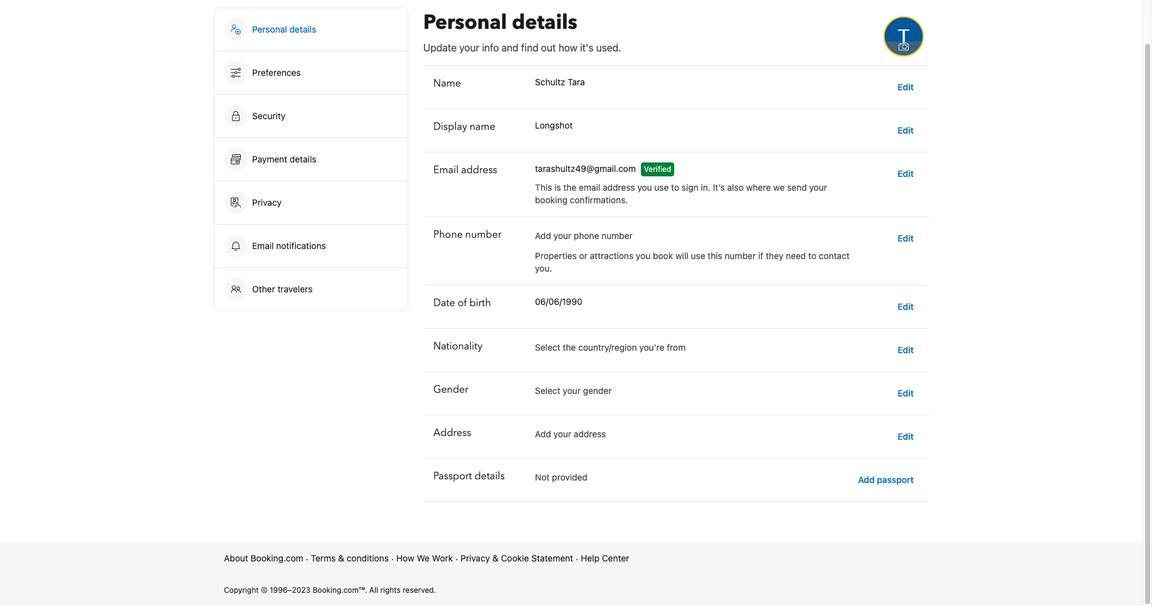 Task type: vqa. For each thing, say whether or not it's contained in the screenshot.


Task type: describe. For each thing, give the bounding box(es) containing it.
date of birth
[[434, 296, 491, 310]]

edit for display name
[[898, 125, 914, 136]]

email
[[579, 182, 601, 193]]

gender
[[434, 383, 469, 397]]

sign
[[682, 182, 699, 193]]

privacy for privacy & cookie statement
[[461, 553, 490, 563]]

phone
[[574, 230, 599, 241]]

select your gender
[[535, 385, 612, 396]]

about booking.com link
[[224, 552, 303, 565]]

all
[[369, 585, 378, 595]]

confirmations.
[[570, 194, 628, 205]]

0 horizontal spatial number
[[465, 228, 502, 242]]

email address
[[434, 163, 497, 177]]

help center
[[581, 553, 629, 563]]

reserved.
[[403, 585, 436, 595]]

it's
[[580, 42, 594, 53]]

edit button for date of birth
[[893, 295, 919, 318]]

edit for date of birth
[[898, 301, 914, 312]]

edit for phone number
[[898, 233, 914, 243]]

details for passport details
[[475, 469, 505, 483]]

you.
[[535, 263, 552, 274]]

your inside the this is the email address you use to sign in. it's also where we send your booking confirmations.
[[809, 182, 827, 193]]

to inside 'properties or attractions you book will use this number if they need to contact you.'
[[809, 250, 817, 261]]

out
[[541, 42, 556, 53]]

how we work
[[396, 553, 453, 563]]

edit for gender
[[898, 388, 914, 398]]

you inside the this is the email address you use to sign in. it's also where we send your booking confirmations.
[[638, 182, 652, 193]]

payment details link
[[215, 138, 408, 181]]

birth
[[470, 296, 491, 310]]

cookie
[[501, 553, 529, 563]]

address inside the this is the email address you use to sign in. it's also where we send your booking confirmations.
[[603, 182, 635, 193]]

date
[[434, 296, 455, 310]]

how
[[559, 42, 578, 53]]

tara
[[568, 77, 585, 87]]

display
[[434, 120, 467, 134]]

booking
[[535, 194, 568, 205]]

longshot
[[535, 120, 573, 130]]

display name
[[434, 120, 496, 134]]

other
[[252, 284, 275, 294]]

country/region
[[578, 342, 637, 353]]

your for add your address
[[554, 428, 572, 439]]

email for email address
[[434, 163, 459, 177]]

nationality
[[434, 339, 483, 353]]

add your phone number
[[535, 230, 633, 241]]

need
[[786, 250, 806, 261]]

update
[[423, 42, 457, 53]]

personal details link
[[215, 8, 408, 51]]

how we work link
[[396, 552, 453, 565]]

personal details
[[252, 24, 316, 35]]

privacy & cookie statement link
[[461, 552, 573, 565]]

where
[[746, 182, 771, 193]]

edit button for phone number
[[893, 227, 919, 250]]

info
[[482, 42, 499, 53]]

select for nationality
[[535, 342, 561, 353]]

use for phone number
[[691, 250, 706, 261]]

personal details update your info and find out how it's used.
[[423, 9, 621, 53]]

help center link
[[581, 552, 629, 565]]

edit for email address
[[898, 168, 914, 179]]

name
[[434, 77, 461, 90]]

your for select your gender
[[563, 385, 581, 396]]

edit button for email address
[[893, 162, 919, 185]]

verified
[[644, 164, 671, 174]]

address
[[434, 426, 471, 440]]

and
[[502, 42, 519, 53]]

other travelers
[[252, 284, 313, 294]]

provided
[[552, 472, 588, 482]]

0 vertical spatial address
[[461, 163, 497, 177]]

passport
[[434, 469, 472, 483]]

it's
[[713, 182, 725, 193]]

terms & conditions link
[[311, 552, 389, 565]]

will
[[676, 250, 689, 261]]

rights
[[380, 585, 401, 595]]

payment
[[252, 154, 287, 164]]

details for personal details update your info and find out how it's used.
[[512, 9, 578, 36]]

work
[[432, 553, 453, 563]]

passport details
[[434, 469, 505, 483]]

details for personal details
[[290, 24, 316, 35]]

add your address
[[535, 428, 606, 439]]

this
[[708, 250, 723, 261]]

center
[[602, 553, 629, 563]]

in.
[[701, 182, 711, 193]]

book
[[653, 250, 673, 261]]

tarashultz49@gmail.com
[[535, 163, 636, 174]]



Task type: locate. For each thing, give the bounding box(es) containing it.
about booking.com
[[224, 553, 303, 563]]

schultz tara
[[535, 77, 585, 87]]

address down name
[[461, 163, 497, 177]]

notifications
[[276, 240, 326, 251]]

use inside the this is the email address you use to sign in. it's also where we send your booking confirmations.
[[655, 182, 669, 193]]

your left gender
[[563, 385, 581, 396]]

details for payment details
[[290, 154, 317, 164]]

privacy
[[252, 197, 282, 208], [461, 553, 490, 563]]

not provided
[[535, 472, 588, 482]]

0 vertical spatial you
[[638, 182, 652, 193]]

they
[[766, 250, 784, 261]]

travelers
[[278, 284, 313, 294]]

edit button for nationality
[[893, 339, 919, 361]]

& left cookie
[[493, 553, 499, 563]]

the right is
[[564, 182, 577, 193]]

1 vertical spatial address
[[603, 182, 635, 193]]

personal
[[423, 9, 507, 36], [252, 24, 287, 35]]

to right need
[[809, 250, 817, 261]]

1996–2023
[[270, 585, 311, 595]]

help
[[581, 553, 600, 563]]

add up properties
[[535, 230, 551, 241]]

how
[[396, 553, 414, 563]]

preferences
[[252, 67, 301, 78]]

address down gender
[[574, 428, 606, 439]]

use right will
[[691, 250, 706, 261]]

8 edit button from the top
[[893, 425, 919, 448]]

1 horizontal spatial to
[[809, 250, 817, 261]]

you down verified
[[638, 182, 652, 193]]

other travelers link
[[215, 268, 408, 311]]

1 horizontal spatial email
[[434, 163, 459, 177]]

select the country/region you're from
[[535, 342, 686, 353]]

3 edit from the top
[[898, 168, 914, 179]]

6 edit from the top
[[898, 344, 914, 355]]

1 & from the left
[[338, 553, 344, 563]]

privacy down payment
[[252, 197, 282, 208]]

details right payment
[[290, 154, 317, 164]]

use inside 'properties or attractions you book will use this number if they need to contact you.'
[[691, 250, 706, 261]]

add inside dropdown button
[[858, 474, 875, 485]]

1 vertical spatial add
[[535, 428, 551, 439]]

privacy right work
[[461, 553, 490, 563]]

copyright
[[224, 585, 259, 595]]

use for email address
[[655, 182, 669, 193]]

you left book
[[636, 250, 651, 261]]

privacy for privacy
[[252, 197, 282, 208]]

©
[[261, 585, 268, 595]]

2 vertical spatial address
[[574, 428, 606, 439]]

& for privacy
[[493, 553, 499, 563]]

properties or attractions you book will use this number if they need to contact you.
[[535, 250, 850, 274]]

personal for personal details
[[252, 24, 287, 35]]

security link
[[215, 95, 408, 137]]

personal for personal details update your info and find out how it's used.
[[423, 9, 507, 36]]

6 edit button from the top
[[893, 339, 919, 361]]

select up add your address at bottom
[[535, 385, 561, 396]]

1 edit button from the top
[[893, 76, 919, 98]]

details
[[512, 9, 578, 36], [290, 24, 316, 35], [290, 154, 317, 164], [475, 469, 505, 483]]

add left passport
[[858, 474, 875, 485]]

conditions
[[347, 553, 389, 563]]

or
[[579, 250, 588, 261]]

this is the email address you use to sign in. it's also where we send your booking confirmations.
[[535, 182, 827, 205]]

details inside personal details update your info and find out how it's used.
[[512, 9, 578, 36]]

your inside personal details update your info and find out how it's used.
[[459, 42, 480, 53]]

select
[[535, 342, 561, 353], [535, 385, 561, 396]]

your
[[459, 42, 480, 53], [809, 182, 827, 193], [554, 230, 572, 241], [563, 385, 581, 396], [554, 428, 572, 439]]

details inside "link"
[[290, 154, 317, 164]]

email inside email notifications link
[[252, 240, 274, 251]]

schultz
[[535, 77, 565, 87]]

0 horizontal spatial to
[[671, 182, 680, 193]]

if
[[758, 250, 764, 261]]

0 vertical spatial use
[[655, 182, 669, 193]]

edit
[[898, 82, 914, 92], [898, 125, 914, 136], [898, 168, 914, 179], [898, 233, 914, 243], [898, 301, 914, 312], [898, 344, 914, 355], [898, 388, 914, 398], [898, 431, 914, 442]]

edit for name
[[898, 82, 914, 92]]

you
[[638, 182, 652, 193], [636, 250, 651, 261]]

2 vertical spatial add
[[858, 474, 875, 485]]

phone number
[[434, 228, 502, 242]]

number left if
[[725, 250, 756, 261]]

your for add your phone number
[[554, 230, 572, 241]]

edit button for display name
[[893, 119, 919, 142]]

your right the 'send'
[[809, 182, 827, 193]]

1 vertical spatial email
[[252, 240, 274, 251]]

7 edit button from the top
[[893, 382, 919, 405]]

find
[[521, 42, 539, 53]]

of
[[458, 296, 467, 310]]

name
[[470, 120, 496, 134]]

5 edit from the top
[[898, 301, 914, 312]]

06/06/1990
[[535, 296, 583, 307]]

0 horizontal spatial personal
[[252, 24, 287, 35]]

edit for address
[[898, 431, 914, 442]]

send
[[787, 182, 807, 193]]

preferences link
[[215, 51, 408, 94]]

1 select from the top
[[535, 342, 561, 353]]

privacy & cookie statement
[[461, 553, 573, 563]]

from
[[667, 342, 686, 353]]

8 edit from the top
[[898, 431, 914, 442]]

2 horizontal spatial number
[[725, 250, 756, 261]]

email for email notifications
[[252, 240, 274, 251]]

1 vertical spatial you
[[636, 250, 651, 261]]

2 & from the left
[[493, 553, 499, 563]]

used.
[[596, 42, 621, 53]]

phone
[[434, 228, 463, 242]]

statement
[[532, 553, 573, 563]]

3 edit button from the top
[[893, 162, 919, 185]]

2 select from the top
[[535, 385, 561, 396]]

1 vertical spatial to
[[809, 250, 817, 261]]

about
[[224, 553, 248, 563]]

number
[[465, 228, 502, 242], [602, 230, 633, 241], [725, 250, 756, 261]]

we
[[417, 553, 430, 563]]

personal up preferences
[[252, 24, 287, 35]]

email left notifications
[[252, 240, 274, 251]]

1 vertical spatial the
[[563, 342, 576, 353]]

we
[[773, 182, 785, 193]]

payment details
[[252, 154, 319, 164]]

email notifications
[[252, 240, 326, 251]]

2 edit from the top
[[898, 125, 914, 136]]

1 vertical spatial select
[[535, 385, 561, 396]]

the inside the this is the email address you use to sign in. it's also where we send your booking confirmations.
[[564, 182, 577, 193]]

details up preferences link
[[290, 24, 316, 35]]

1 horizontal spatial number
[[602, 230, 633, 241]]

personal inside personal details update your info and find out how it's used.
[[423, 9, 507, 36]]

use down verified
[[655, 182, 669, 193]]

1 vertical spatial use
[[691, 250, 706, 261]]

also
[[728, 182, 744, 193]]

add for add passport
[[858, 474, 875, 485]]

5 edit button from the top
[[893, 295, 919, 318]]

0 vertical spatial add
[[535, 230, 551, 241]]

details up out
[[512, 9, 578, 36]]

gender
[[583, 385, 612, 396]]

you inside 'properties or attractions you book will use this number if they need to contact you.'
[[636, 250, 651, 261]]

0 horizontal spatial email
[[252, 240, 274, 251]]

0 horizontal spatial use
[[655, 182, 669, 193]]

1 edit from the top
[[898, 82, 914, 92]]

email notifications link
[[215, 225, 408, 267]]

email
[[434, 163, 459, 177], [252, 240, 274, 251]]

copyright © 1996–2023 booking.com™. all rights reserved.
[[224, 585, 436, 595]]

0 vertical spatial the
[[564, 182, 577, 193]]

select down 06/06/1990
[[535, 342, 561, 353]]

1 horizontal spatial personal
[[423, 9, 507, 36]]

add for add your address
[[535, 428, 551, 439]]

number right phone
[[465, 228, 502, 242]]

4 edit from the top
[[898, 233, 914, 243]]

& right the terms at bottom
[[338, 553, 344, 563]]

1 horizontal spatial privacy
[[461, 553, 490, 563]]

edit button for address
[[893, 425, 919, 448]]

0 vertical spatial email
[[434, 163, 459, 177]]

number up the attractions on the top of page
[[602, 230, 633, 241]]

security
[[252, 110, 286, 121]]

0 vertical spatial select
[[535, 342, 561, 353]]

terms
[[311, 553, 336, 563]]

7 edit from the top
[[898, 388, 914, 398]]

0 horizontal spatial privacy
[[252, 197, 282, 208]]

your left "info"
[[459, 42, 480, 53]]

personal up update
[[423, 9, 507, 36]]

email down display
[[434, 163, 459, 177]]

& for terms
[[338, 553, 344, 563]]

add passport
[[858, 474, 914, 485]]

address
[[461, 163, 497, 177], [603, 182, 635, 193], [574, 428, 606, 439]]

properties
[[535, 250, 577, 261]]

4 edit button from the top
[[893, 227, 919, 250]]

privacy link
[[215, 181, 408, 224]]

1 vertical spatial privacy
[[461, 553, 490, 563]]

this
[[535, 182, 552, 193]]

your up not provided
[[554, 428, 572, 439]]

your up properties
[[554, 230, 572, 241]]

add up not at the bottom left of page
[[535, 428, 551, 439]]

is
[[555, 182, 561, 193]]

details right passport
[[475, 469, 505, 483]]

to
[[671, 182, 680, 193], [809, 250, 817, 261]]

1 horizontal spatial &
[[493, 553, 499, 563]]

add for add your phone number
[[535, 230, 551, 241]]

edit button for gender
[[893, 382, 919, 405]]

0 horizontal spatial &
[[338, 553, 344, 563]]

passport
[[877, 474, 914, 485]]

number inside 'properties or attractions you book will use this number if they need to contact you.'
[[725, 250, 756, 261]]

2 edit button from the top
[[893, 119, 919, 142]]

to left sign
[[671, 182, 680, 193]]

the left country/region
[[563, 342, 576, 353]]

contact
[[819, 250, 850, 261]]

attractions
[[590, 250, 634, 261]]

select for gender
[[535, 385, 561, 396]]

to inside the this is the email address you use to sign in. it's also where we send your booking confirmations.
[[671, 182, 680, 193]]

edit for nationality
[[898, 344, 914, 355]]

0 vertical spatial privacy
[[252, 197, 282, 208]]

address up the confirmations.
[[603, 182, 635, 193]]

1 horizontal spatial use
[[691, 250, 706, 261]]

edit button for name
[[893, 76, 919, 98]]

you're
[[640, 342, 665, 353]]

0 vertical spatial to
[[671, 182, 680, 193]]



